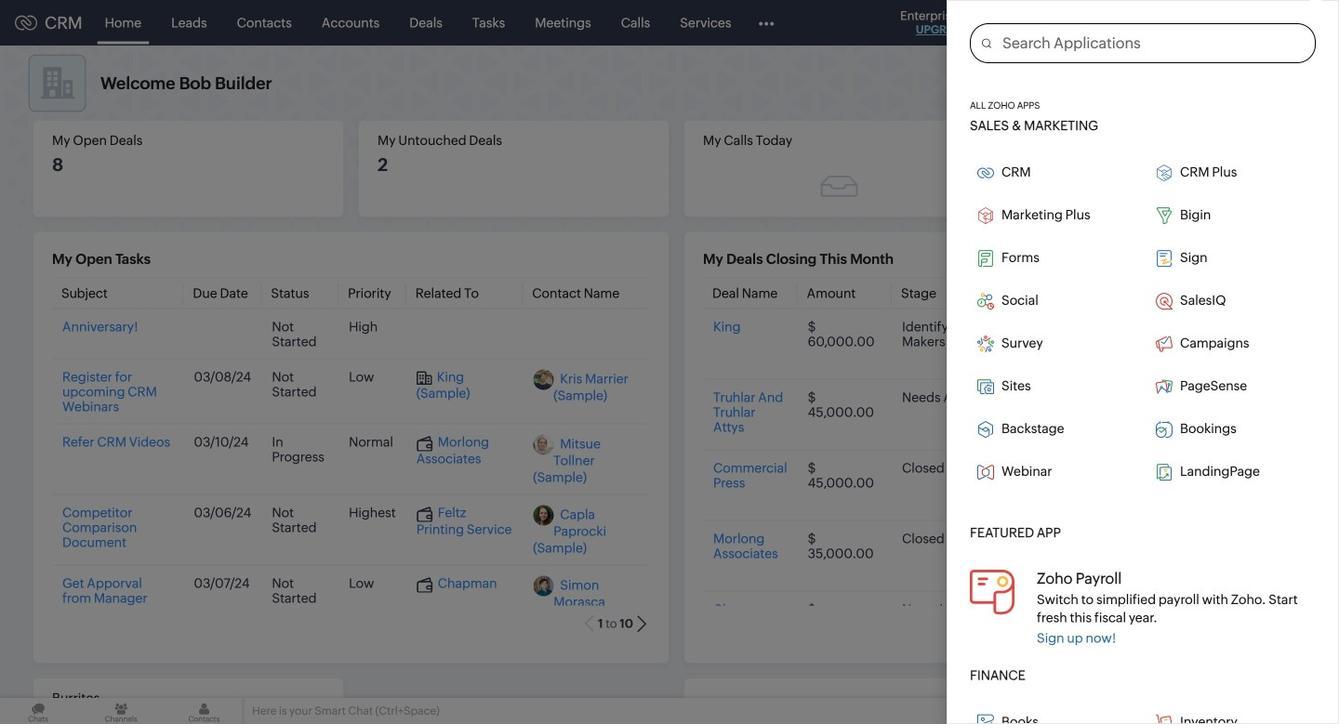 Task type: locate. For each thing, give the bounding box(es) containing it.
logo image
[[15, 15, 37, 30]]

signals image
[[1107, 15, 1120, 31]]

Search Applications text field
[[991, 24, 1315, 62]]

search image
[[1068, 15, 1084, 31]]

channels image
[[83, 698, 159, 724]]

contacts image
[[166, 698, 242, 724]]



Task type: vqa. For each thing, say whether or not it's contained in the screenshot.
Profile image
yes



Task type: describe. For each thing, give the bounding box(es) containing it.
profile element
[[1244, 0, 1296, 45]]

chats image
[[0, 698, 76, 724]]

zoho payroll image
[[970, 570, 1015, 614]]

calendar image
[[1142, 15, 1158, 30]]

profile image
[[1255, 8, 1285, 38]]

signals element
[[1095, 0, 1131, 46]]

search element
[[1057, 0, 1095, 46]]



